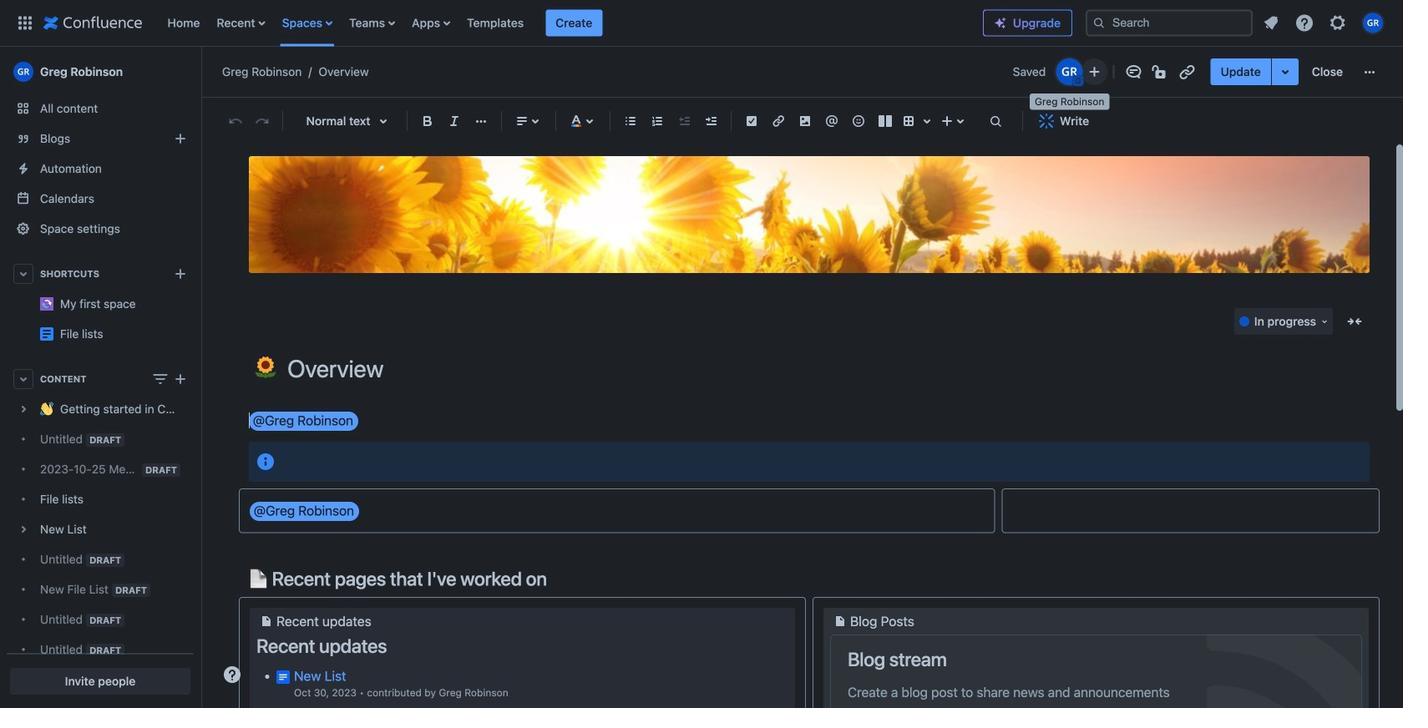 Task type: locate. For each thing, give the bounding box(es) containing it.
appswitcher icon image
[[15, 13, 35, 33]]

tree inside space element
[[7, 394, 194, 709]]

add image, video, or file image
[[795, 111, 816, 131]]

Search field
[[1086, 10, 1253, 36]]

emoji : image
[[849, 111, 869, 131]]

banner
[[0, 0, 1404, 47]]

create a page image
[[170, 369, 191, 389]]

invite to edit image
[[1085, 62, 1105, 82]]

:sunflower: image
[[255, 357, 277, 379]]

mention @ image
[[822, 111, 842, 131]]

1 horizontal spatial list
[[1257, 8, 1394, 38]]

help icon image
[[1295, 13, 1315, 33]]

premium image
[[994, 16, 1008, 30]]

Main content area, start typing to enter text. text field
[[239, 409, 1380, 709]]

action item [] image
[[742, 111, 762, 131]]

list for 'appswitcher icon'
[[159, 0, 983, 46]]

layouts image
[[876, 111, 896, 131]]

tree
[[7, 394, 194, 709]]

list item
[[546, 10, 603, 36]]

0 horizontal spatial list
[[159, 0, 983, 46]]

text formatting group
[[414, 108, 495, 135]]

align left image
[[512, 111, 532, 131]]

blog posts image
[[831, 611, 851, 632]]

collapse sidebar image
[[182, 55, 219, 89]]

list
[[159, 0, 983, 46], [1257, 8, 1394, 38]]

tooltip
[[1030, 94, 1110, 110]]

italic ⌘i image
[[445, 111, 465, 131]]

table ⇧⌥t image
[[899, 111, 919, 131]]

confluence image
[[43, 13, 142, 33], [43, 13, 142, 33]]

None search field
[[1086, 10, 1253, 36]]

group
[[1211, 58, 1354, 85]]

copy link image
[[1178, 62, 1198, 82]]

table size image
[[917, 111, 937, 131]]

numbered list ⌘⇧7 image
[[648, 111, 668, 131]]



Task type: describe. For each thing, give the bounding box(es) containing it.
comment icon image
[[1124, 62, 1144, 82]]

list item inside list
[[546, 10, 603, 36]]

:sunflower: image
[[255, 357, 277, 379]]

list formating group
[[617, 108, 724, 135]]

adjust update settings image
[[1276, 62, 1296, 82]]

more formatting image
[[471, 111, 491, 131]]

make page fixed-width image
[[1345, 312, 1365, 332]]

no restrictions image
[[1151, 62, 1171, 82]]

find and replace image
[[986, 111, 1006, 131]]

add shortcut image
[[170, 264, 191, 284]]

panel info image
[[256, 452, 276, 472]]

link ⌘k image
[[769, 111, 789, 131]]

search image
[[1093, 16, 1106, 30]]

Give this page a title text field
[[287, 355, 1370, 383]]

bullet list ⌘⇧8 image
[[621, 111, 641, 131]]

notification icon image
[[1262, 13, 1282, 33]]

bold ⌘b image
[[418, 111, 438, 131]]

file lists image
[[40, 328, 53, 341]]

indent tab image
[[701, 111, 721, 131]]

change view image
[[150, 369, 170, 389]]

space element
[[0, 47, 201, 709]]

global element
[[10, 0, 983, 46]]

list for premium image
[[1257, 8, 1394, 38]]

settings icon image
[[1329, 13, 1349, 33]]

more image
[[1360, 62, 1380, 82]]

create a blog image
[[170, 129, 191, 149]]

recent updates image
[[257, 611, 277, 632]]



Task type: vqa. For each thing, say whether or not it's contained in the screenshot.
group
yes



